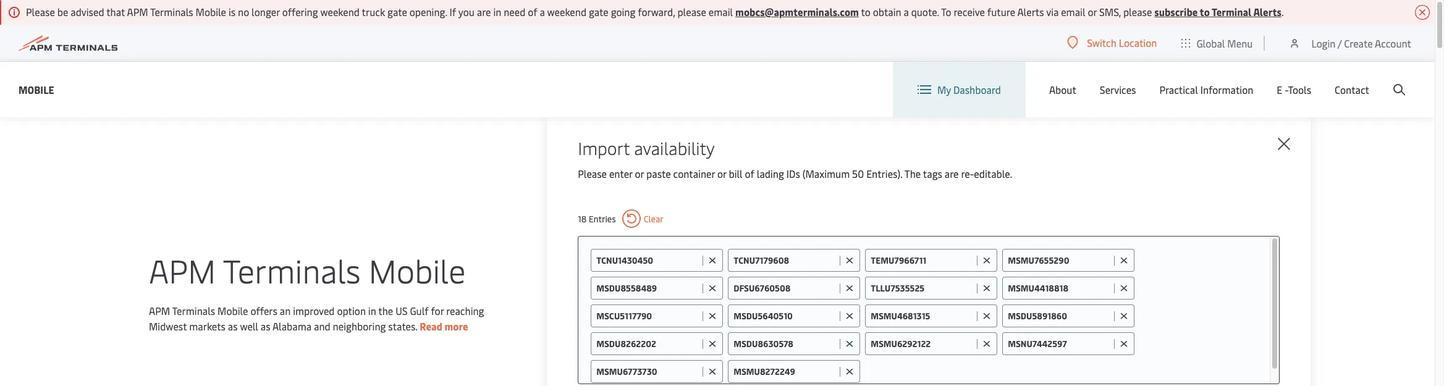Task type: locate. For each thing, give the bounding box(es) containing it.
midwest
[[149, 320, 187, 333]]

services
[[1100, 83, 1136, 96]]

login / create account
[[1312, 36, 1412, 50]]

gate left going
[[589, 5, 609, 19]]

1 vertical spatial in
[[368, 304, 376, 318]]

0 horizontal spatial please
[[26, 5, 55, 19]]

and
[[314, 320, 331, 333]]

email
[[709, 5, 733, 19], [1061, 5, 1086, 19]]

1 vertical spatial of
[[745, 167, 755, 181]]

alerts right the terminal
[[1254, 5, 1282, 19]]

please left be
[[26, 5, 55, 19]]

0 vertical spatial in
[[494, 5, 501, 19]]

Entered ID text field
[[734, 255, 837, 266], [871, 255, 974, 266], [871, 282, 974, 294], [1008, 282, 1112, 294], [597, 310, 700, 322], [734, 310, 837, 322], [734, 338, 837, 350], [871, 338, 974, 350], [1008, 338, 1112, 350]]

0 horizontal spatial email
[[709, 5, 733, 19]]

2 weekend from the left
[[547, 5, 587, 19]]

alerts
[[1018, 5, 1044, 19], [1254, 5, 1282, 19]]

to left obtain
[[861, 5, 871, 19]]

2 email from the left
[[1061, 5, 1086, 19]]

1 a from the left
[[540, 5, 545, 19]]

1 vertical spatial please
[[578, 167, 607, 181]]

0 horizontal spatial in
[[368, 304, 376, 318]]

subscribe
[[1155, 5, 1198, 19]]

0 horizontal spatial to
[[861, 5, 871, 19]]

as
[[228, 320, 238, 333], [261, 320, 270, 333]]

of right need
[[528, 5, 538, 19]]

or right enter
[[635, 167, 644, 181]]

of
[[528, 5, 538, 19], [745, 167, 755, 181]]

as down offers
[[261, 320, 270, 333]]

please down import
[[578, 167, 607, 181]]

0 horizontal spatial please
[[678, 5, 706, 19]]

2 please from the left
[[1124, 5, 1152, 19]]

about button
[[1050, 62, 1077, 117]]

terminals for apm terminals mobile offers an improved option in the us gulf for reaching midwest markets as well as alabama and neighboring states.
[[172, 304, 215, 318]]

1 horizontal spatial gate
[[589, 5, 609, 19]]

1 vertical spatial terminals
[[223, 248, 361, 292]]

terminals right that
[[150, 5, 193, 19]]

1 please from the left
[[678, 5, 706, 19]]

0 horizontal spatial of
[[528, 5, 538, 19]]

1 horizontal spatial please
[[1124, 5, 1152, 19]]

as left well
[[228, 320, 238, 333]]

please
[[678, 5, 706, 19], [1124, 5, 1152, 19]]

1 email from the left
[[709, 5, 733, 19]]

1 vertical spatial apm
[[149, 248, 216, 292]]

of right bill at the top
[[745, 167, 755, 181]]

terminal
[[1212, 5, 1252, 19]]

mobile
[[196, 5, 226, 19], [19, 83, 54, 96], [369, 248, 466, 292], [218, 304, 248, 318]]

editable.
[[974, 167, 1013, 181]]

e -tools
[[1277, 83, 1312, 96]]

please be advised that apm terminals mobile is no longer offering weekend truck gate opening. if you are in need of a weekend gate going forward, please email mobcs@apmterminals.com to obtain a quote. to receive future alerts via email or sms, please subscribe to terminal alerts .
[[26, 5, 1284, 19]]

global
[[1197, 36, 1225, 50]]

or
[[1088, 5, 1097, 19], [635, 167, 644, 181], [718, 167, 727, 181]]

a right need
[[540, 5, 545, 19]]

1 horizontal spatial please
[[578, 167, 607, 181]]

1 horizontal spatial email
[[1061, 5, 1086, 19]]

information
[[1201, 83, 1254, 96]]

my dashboard button
[[918, 62, 1001, 117]]

gate right truck
[[388, 5, 407, 19]]

a
[[540, 5, 545, 19], [904, 5, 909, 19]]

re-
[[961, 167, 974, 181]]

sms,
[[1100, 5, 1121, 19]]

0 vertical spatial terminals
[[150, 5, 193, 19]]

weekend right need
[[547, 5, 587, 19]]

Entered ID text field
[[597, 255, 700, 266], [1008, 255, 1112, 266], [597, 282, 700, 294], [734, 282, 837, 294], [871, 310, 974, 322], [1008, 310, 1112, 322], [597, 338, 700, 350], [597, 366, 700, 378], [734, 366, 837, 378]]

gulf
[[410, 304, 429, 318]]

via
[[1047, 5, 1059, 19]]

2 gate from the left
[[589, 5, 609, 19]]

1 horizontal spatial alerts
[[1254, 5, 1282, 19]]

bill
[[729, 167, 743, 181]]

1 as from the left
[[228, 320, 238, 333]]

practical information button
[[1160, 62, 1254, 117]]

terminals inside apm terminals mobile offers an improved option in the us gulf for reaching midwest markets as well as alabama and neighboring states.
[[172, 304, 215, 318]]

please right the forward,
[[678, 5, 706, 19]]

in left need
[[494, 5, 501, 19]]

receive
[[954, 5, 985, 19]]

e
[[1277, 83, 1283, 96]]

terminals
[[150, 5, 193, 19], [223, 248, 361, 292], [172, 304, 215, 318]]

0 vertical spatial please
[[26, 5, 55, 19]]

the
[[378, 304, 393, 318]]

apm inside apm terminals mobile offers an improved option in the us gulf for reaching midwest markets as well as alabama and neighboring states.
[[149, 304, 170, 318]]

0 horizontal spatial weekend
[[320, 5, 360, 19]]

1 horizontal spatial a
[[904, 5, 909, 19]]

1 weekend from the left
[[320, 5, 360, 19]]

a right obtain
[[904, 5, 909, 19]]

weekend
[[320, 5, 360, 19], [547, 5, 587, 19]]

please
[[26, 5, 55, 19], [578, 167, 607, 181]]

1 horizontal spatial weekend
[[547, 5, 587, 19]]

or left the "sms,"
[[1088, 5, 1097, 19]]

gate
[[388, 5, 407, 19], [589, 5, 609, 19]]

practical information
[[1160, 83, 1254, 96]]

1 horizontal spatial are
[[945, 167, 959, 181]]

0 horizontal spatial alerts
[[1018, 5, 1044, 19]]

terminals for apm terminals mobile
[[223, 248, 361, 292]]

terminals up an
[[223, 248, 361, 292]]

if
[[450, 5, 456, 19]]

0 horizontal spatial or
[[635, 167, 644, 181]]

in inside apm terminals mobile offers an improved option in the us gulf for reaching midwest markets as well as alabama and neighboring states.
[[368, 304, 376, 318]]

services button
[[1100, 62, 1136, 117]]

0 vertical spatial apm
[[127, 5, 148, 19]]

1 to from the left
[[861, 5, 871, 19]]

1 horizontal spatial as
[[261, 320, 270, 333]]

or left bill at the top
[[718, 167, 727, 181]]

.
[[1282, 5, 1284, 19]]

2 horizontal spatial or
[[1088, 5, 1097, 19]]

1 horizontal spatial or
[[718, 167, 727, 181]]

contact
[[1335, 83, 1370, 96]]

global menu
[[1197, 36, 1253, 50]]

weekend left truck
[[320, 5, 360, 19]]

mobcs@apmterminals.com link
[[736, 5, 859, 19]]

please right the "sms,"
[[1124, 5, 1152, 19]]

0 horizontal spatial gate
[[388, 5, 407, 19]]

alabama
[[273, 320, 312, 333]]

paste
[[647, 167, 671, 181]]

2 a from the left
[[904, 5, 909, 19]]

forward,
[[638, 5, 675, 19]]

clear
[[644, 213, 664, 225]]

in
[[494, 5, 501, 19], [368, 304, 376, 318]]

are left re-
[[945, 167, 959, 181]]

going
[[611, 5, 636, 19]]

apm for apm terminals mobile
[[149, 248, 216, 292]]

terminals up markets
[[172, 304, 215, 318]]

0 horizontal spatial as
[[228, 320, 238, 333]]

dashboard
[[954, 83, 1001, 96]]

subscribe to terminal alerts link
[[1155, 5, 1282, 19]]

Type or paste your IDs here text field
[[866, 360, 1258, 383]]

2 vertical spatial apm
[[149, 304, 170, 318]]

practical
[[1160, 83, 1198, 96]]

0 vertical spatial are
[[477, 5, 491, 19]]

in left the the
[[368, 304, 376, 318]]

need
[[504, 5, 526, 19]]

an
[[280, 304, 291, 318]]

about
[[1050, 83, 1077, 96]]

import
[[578, 136, 630, 159]]

0 horizontal spatial a
[[540, 5, 545, 19]]

to left the terminal
[[1200, 5, 1210, 19]]

account
[[1375, 36, 1412, 50]]

apm terminals mobile offers an improved option in the us gulf for reaching midwest markets as well as alabama and neighboring states.
[[149, 304, 484, 333]]

reaching
[[446, 304, 484, 318]]

1 horizontal spatial to
[[1200, 5, 1210, 19]]

2 vertical spatial terminals
[[172, 304, 215, 318]]

are right you at the top left
[[477, 5, 491, 19]]

is
[[229, 5, 236, 19]]

alerts left via on the top of page
[[1018, 5, 1044, 19]]

enter
[[609, 167, 633, 181]]



Task type: vqa. For each thing, say whether or not it's contained in the screenshot.
the provided.
no



Task type: describe. For each thing, give the bounding box(es) containing it.
ids
[[787, 167, 800, 181]]

please for please enter or paste container or bill of lading ids (maximum 50 entries). the tags are re-editable.
[[578, 167, 607, 181]]

states.
[[388, 320, 418, 333]]

us
[[396, 304, 408, 318]]

mobile inside apm terminals mobile offers an improved option in the us gulf for reaching midwest markets as well as alabama and neighboring states.
[[218, 304, 248, 318]]

please for please be advised that apm terminals mobile is no longer offering weekend truck gate opening. if you are in need of a weekend gate going forward, please email mobcs@apmterminals.com to obtain a quote. to receive future alerts via email or sms, please subscribe to terminal alerts .
[[26, 5, 55, 19]]

clear button
[[622, 210, 664, 228]]

future
[[988, 5, 1016, 19]]

obtain
[[873, 5, 902, 19]]

apm terminals mobile
[[149, 248, 466, 292]]

my dashboard
[[938, 83, 1001, 96]]

1 horizontal spatial in
[[494, 5, 501, 19]]

longer
[[252, 5, 280, 19]]

more
[[445, 320, 468, 333]]

18
[[578, 213, 587, 225]]

offers
[[251, 304, 278, 318]]

tags
[[923, 167, 943, 181]]

read
[[420, 320, 443, 333]]

create
[[1345, 36, 1373, 50]]

markets
[[189, 320, 226, 333]]

0 horizontal spatial are
[[477, 5, 491, 19]]

contact button
[[1335, 62, 1370, 117]]

that
[[106, 5, 125, 19]]

2 to from the left
[[1200, 5, 1210, 19]]

availability
[[634, 136, 715, 159]]

the
[[905, 167, 921, 181]]

login / create account link
[[1289, 25, 1412, 61]]

switch
[[1087, 36, 1117, 49]]

read more link
[[420, 320, 468, 333]]

no
[[238, 5, 249, 19]]

entries).
[[867, 167, 903, 181]]

switch location button
[[1068, 36, 1157, 49]]

2 as from the left
[[261, 320, 270, 333]]

my
[[938, 83, 951, 96]]

1 vertical spatial are
[[945, 167, 959, 181]]

e -tools button
[[1277, 62, 1312, 117]]

menu
[[1228, 36, 1253, 50]]

18 entries
[[578, 213, 616, 225]]

-
[[1285, 83, 1288, 96]]

opening.
[[410, 5, 447, 19]]

2 alerts from the left
[[1254, 5, 1282, 19]]

login
[[1312, 36, 1336, 50]]

global menu button
[[1170, 24, 1266, 62]]

truck
[[362, 5, 385, 19]]

1 alerts from the left
[[1018, 5, 1044, 19]]

for
[[431, 304, 444, 318]]

lading
[[757, 167, 784, 181]]

read more
[[420, 320, 468, 333]]

0 vertical spatial of
[[528, 5, 538, 19]]

import availability
[[578, 136, 715, 159]]

1 gate from the left
[[388, 5, 407, 19]]

50
[[852, 167, 864, 181]]

quote. to
[[912, 5, 952, 19]]

1 horizontal spatial of
[[745, 167, 755, 181]]

well
[[240, 320, 258, 333]]

improved
[[293, 304, 335, 318]]

(maximum
[[803, 167, 850, 181]]

be
[[57, 5, 68, 19]]

tools
[[1288, 83, 1312, 96]]

mobile link
[[19, 82, 54, 97]]

close alert image
[[1416, 5, 1430, 20]]

neighboring
[[333, 320, 386, 333]]

you
[[459, 5, 475, 19]]

switch location
[[1087, 36, 1157, 49]]

advised
[[71, 5, 104, 19]]

offering
[[282, 5, 318, 19]]

option
[[337, 304, 366, 318]]

apm for apm terminals mobile offers an improved option in the us gulf for reaching midwest markets as well as alabama and neighboring states.
[[149, 304, 170, 318]]

container
[[674, 167, 715, 181]]

mobcs@apmterminals.com
[[736, 5, 859, 19]]

location
[[1119, 36, 1157, 49]]

please enter or paste container or bill of lading ids (maximum 50 entries). the tags are re-editable.
[[578, 167, 1013, 181]]

entries
[[589, 213, 616, 225]]



